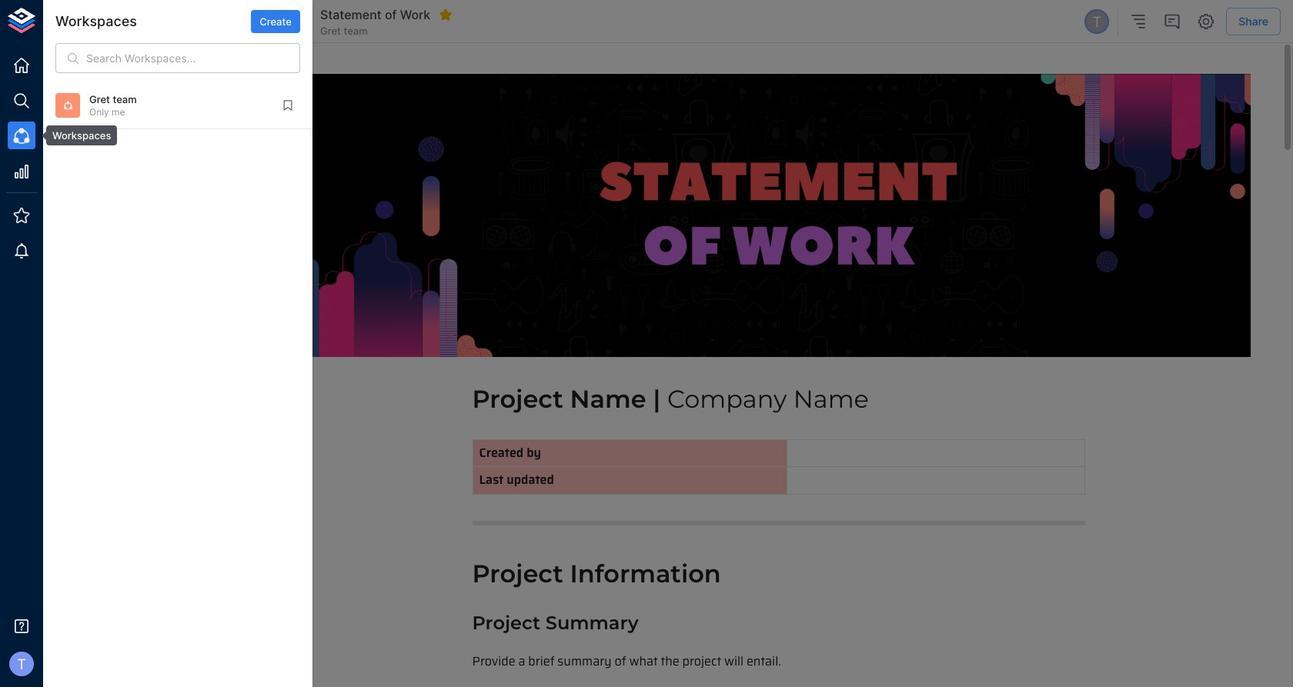 Task type: vqa. For each thing, say whether or not it's contained in the screenshot.
Activities
no



Task type: locate. For each thing, give the bounding box(es) containing it.
1 vertical spatial team
[[113, 93, 137, 106]]

0 vertical spatial workspaces
[[55, 13, 137, 30]]

1 vertical spatial of
[[130, 54, 141, 69]]

1 horizontal spatial of
[[385, 7, 397, 22]]

untitled subpage link
[[80, 91, 169, 106], [99, 116, 187, 131]]

team inside gret team only me
[[113, 93, 137, 106]]

workspaces up statement of work link at left top
[[55, 13, 137, 30]]

untitled for the topmost untitled subpage link
[[80, 92, 120, 105]]

1 vertical spatial t button
[[5, 648, 39, 682]]

0 vertical spatial gret
[[320, 25, 341, 37]]

0 horizontal spatial gret
[[89, 93, 110, 106]]

work
[[400, 7, 431, 22], [144, 54, 173, 69]]

untitled subpage down statement of work link at left top
[[99, 116, 187, 130]]

0 horizontal spatial team
[[113, 93, 137, 106]]

create
[[260, 15, 292, 27]]

workspaces inside tooltip
[[52, 129, 111, 142]]

Search Workspaces... text field
[[86, 43, 300, 73]]

0 vertical spatial subpage
[[212, 15, 254, 27]]

0 horizontal spatial of
[[130, 54, 141, 69]]

untitled up only
[[80, 92, 120, 105]]

gret inside gret team only me
[[89, 93, 110, 106]]

of left remove favorite icon
[[385, 7, 397, 22]]

of
[[385, 7, 397, 22], [130, 54, 141, 69]]

0 horizontal spatial statement of work
[[69, 54, 173, 69]]

add subpage button
[[182, 10, 262, 33]]

subpage right me
[[142, 116, 187, 130]]

statement of work up gret team only me
[[69, 54, 173, 69]]

0 vertical spatial untitled subpage
[[80, 92, 169, 105]]

0 horizontal spatial work
[[144, 54, 173, 69]]

gret
[[320, 25, 341, 37], [89, 93, 110, 106]]

workspaces down only
[[52, 129, 111, 142]]

1 vertical spatial untitled
[[99, 116, 139, 130]]

statement of work link
[[43, 43, 274, 80]]

team for gret team
[[344, 25, 368, 37]]

1 vertical spatial statement
[[69, 54, 127, 69]]

1 horizontal spatial statement
[[320, 7, 382, 22]]

0 vertical spatial work
[[400, 7, 431, 22]]

statement of work up gret team
[[320, 7, 431, 22]]

statement of work
[[320, 7, 431, 22], [69, 54, 173, 69]]

1 vertical spatial gret
[[89, 93, 110, 106]]

gret up only
[[89, 93, 110, 106]]

gret right go back 'icon' at the left top
[[320, 25, 341, 37]]

untitled subpage link up me
[[80, 91, 169, 106]]

0 vertical spatial statement
[[320, 7, 382, 22]]

subpage
[[212, 15, 254, 27], [123, 92, 169, 105], [142, 116, 187, 130]]

1 horizontal spatial gret
[[320, 25, 341, 37]]

statement up gret team
[[320, 7, 382, 22]]

t button
[[1083, 7, 1112, 36], [5, 648, 39, 682]]

0 horizontal spatial statement
[[69, 54, 127, 69]]

0 horizontal spatial t button
[[5, 648, 39, 682]]

subpage right "add"
[[212, 15, 254, 27]]

of up gret team only me
[[130, 54, 141, 69]]

team right go back 'icon' at the left top
[[344, 25, 368, 37]]

gret team link
[[320, 24, 368, 38]]

comments image
[[1164, 12, 1182, 31]]

go back image
[[291, 12, 310, 31]]

1 vertical spatial untitled subpage link
[[99, 116, 187, 131]]

0 vertical spatial untitled
[[80, 92, 120, 105]]

1 vertical spatial subpage
[[123, 92, 169, 105]]

t
[[1093, 13, 1102, 30], [17, 656, 26, 673]]

1 horizontal spatial statement of work
[[320, 7, 431, 22]]

of inside statement of work link
[[130, 54, 141, 69]]

1 horizontal spatial t
[[1093, 13, 1102, 30]]

team
[[344, 25, 368, 37], [113, 93, 137, 106]]

1 horizontal spatial team
[[344, 25, 368, 37]]

share
[[1239, 14, 1269, 28]]

table of contents image
[[1130, 12, 1149, 31]]

statement
[[320, 7, 382, 22], [69, 54, 127, 69]]

untitled subpage link down statement of work link at left top
[[99, 116, 187, 131]]

hide wiki image
[[60, 12, 79, 31]]

0 vertical spatial of
[[385, 7, 397, 22]]

bookmark image
[[281, 99, 295, 113]]

subpage inside button
[[212, 15, 254, 27]]

untitled
[[80, 92, 120, 105], [99, 116, 139, 130]]

untitled subpage for bottommost untitled subpage link
[[99, 116, 187, 130]]

untitled subpage
[[80, 92, 169, 105], [99, 116, 187, 130]]

1 vertical spatial workspaces
[[52, 129, 111, 142]]

subpage for bottommost untitled subpage link
[[142, 116, 187, 130]]

workspaces
[[55, 13, 137, 30], [52, 129, 111, 142]]

1 vertical spatial untitled subpage
[[99, 116, 187, 130]]

untitled down statement of work link at left top
[[99, 116, 139, 130]]

subpage up me
[[123, 92, 169, 105]]

1 horizontal spatial work
[[400, 7, 431, 22]]

statement up gret team only me
[[69, 54, 127, 69]]

1 vertical spatial statement of work
[[69, 54, 173, 69]]

0 horizontal spatial t
[[17, 656, 26, 673]]

2 vertical spatial subpage
[[142, 116, 187, 130]]

1 horizontal spatial t button
[[1083, 7, 1112, 36]]

0 vertical spatial team
[[344, 25, 368, 37]]

untitled subpage up me
[[80, 92, 169, 105]]

gret team only me
[[89, 93, 137, 118]]

team up me
[[113, 93, 137, 106]]



Task type: describe. For each thing, give the bounding box(es) containing it.
gret for gret team
[[320, 25, 341, 37]]

statement inside statement of work link
[[69, 54, 127, 69]]

share button
[[1227, 8, 1282, 36]]

0 vertical spatial t
[[1093, 13, 1102, 30]]

create button
[[251, 10, 300, 33]]

0 vertical spatial t button
[[1083, 7, 1112, 36]]

gret team
[[320, 25, 368, 37]]

team for gret team only me
[[113, 93, 137, 106]]

1 vertical spatial work
[[144, 54, 173, 69]]

1 vertical spatial t
[[17, 656, 26, 673]]

subpage for the topmost untitled subpage link
[[123, 92, 169, 105]]

untitled subpage for the topmost untitled subpage link
[[80, 92, 169, 105]]

0 vertical spatial statement of work
[[320, 7, 431, 22]]

gret for gret team only me
[[89, 93, 110, 106]]

me
[[112, 106, 125, 118]]

only
[[89, 106, 109, 118]]

add subpage
[[189, 15, 254, 27]]

subpage for add subpage button in the top left of the page
[[212, 15, 254, 27]]

0 vertical spatial untitled subpage link
[[80, 91, 169, 106]]

settings image
[[1198, 12, 1216, 31]]

workspaces tooltip
[[35, 126, 117, 146]]

add
[[189, 15, 209, 27]]

untitled for bottommost untitled subpage link
[[99, 116, 139, 130]]

remove favorite image
[[439, 8, 453, 21]]



